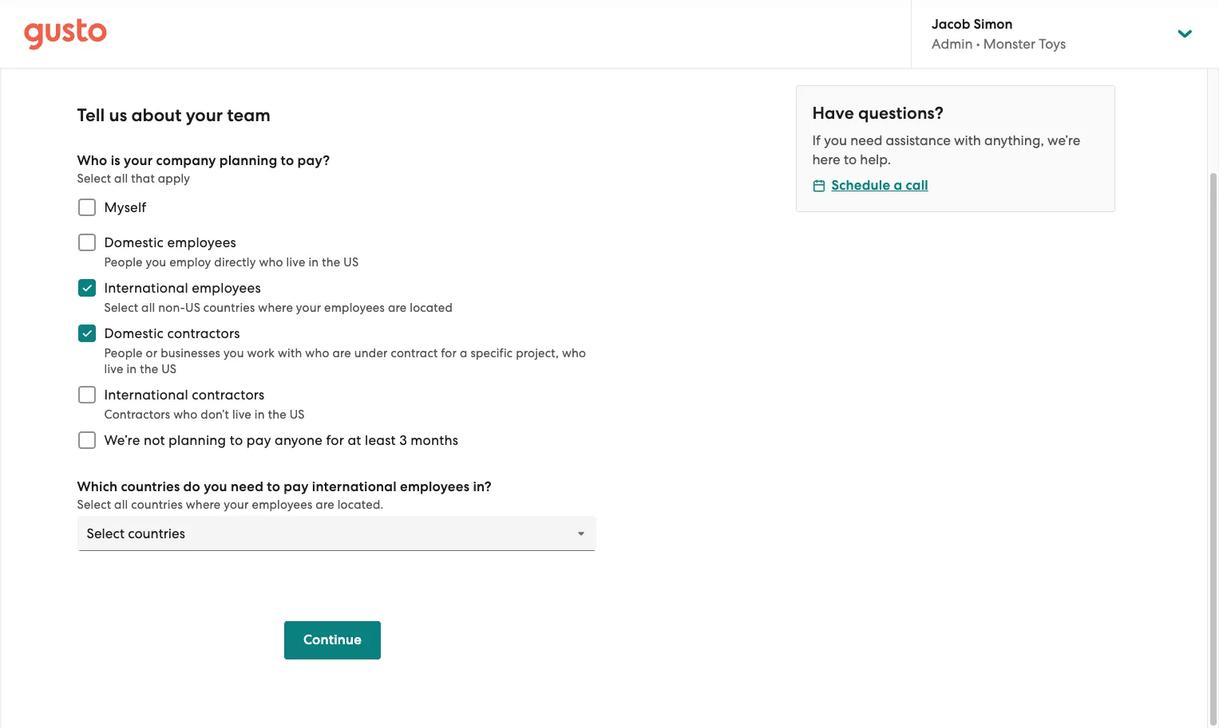 Task type: locate. For each thing, give the bounding box(es) containing it.
pay down anyone on the left bottom
[[284, 479, 309, 496]]

1 horizontal spatial pay
[[284, 479, 309, 496]]

need
[[850, 133, 883, 149], [231, 479, 264, 496]]

1 vertical spatial the
[[140, 362, 158, 377]]

1 vertical spatial a
[[460, 347, 468, 361]]

0 vertical spatial people
[[104, 255, 143, 270]]

which
[[77, 479, 118, 496]]

1 vertical spatial are
[[332, 347, 351, 361]]

questions?
[[858, 103, 944, 124]]

live up international contractors option
[[104, 362, 123, 377]]

to down we're not planning to pay anyone for at least 3 months
[[267, 479, 280, 496]]

1 vertical spatial people
[[104, 347, 143, 361]]

in inside people or businesses you work with who are under contract for a specific project, who live in the us
[[126, 362, 137, 377]]

1 horizontal spatial a
[[894, 177, 903, 194]]

people left 'or'
[[104, 347, 143, 361]]

need up help.
[[850, 133, 883, 149]]

us
[[344, 255, 359, 270], [185, 301, 200, 315], [161, 362, 177, 377], [290, 408, 305, 422]]

to left pay?
[[281, 152, 294, 169]]

1 vertical spatial domestic
[[104, 326, 164, 342]]

for right contract
[[441, 347, 457, 361]]

domestic
[[104, 235, 164, 251], [104, 326, 164, 342]]

2 vertical spatial are
[[316, 498, 334, 513]]

1 vertical spatial all
[[141, 301, 155, 315]]

all inside "which countries do you need to pay international employees in? select all countries where your employees are located."
[[114, 498, 128, 513]]

contractors
[[167, 326, 240, 342], [192, 387, 265, 403]]

the inside people or businesses you work with who are under contract for a specific project, who live in the us
[[140, 362, 158, 377]]

1 vertical spatial with
[[278, 347, 302, 361]]

live up select all non-us countries where your employees are located
[[286, 255, 306, 270]]

your
[[186, 105, 223, 126], [124, 152, 153, 169], [296, 301, 321, 315], [224, 498, 249, 513]]

your up that
[[124, 152, 153, 169]]

in up we're not planning to pay anyone for at least 3 months
[[255, 408, 265, 422]]

are left under
[[332, 347, 351, 361]]

0 vertical spatial countries
[[203, 301, 255, 315]]

are
[[388, 301, 407, 315], [332, 347, 351, 361], [316, 498, 334, 513]]

2 vertical spatial select
[[77, 498, 111, 513]]

live
[[286, 255, 306, 270], [104, 362, 123, 377], [232, 408, 251, 422]]

are inside "which countries do you need to pay international employees in? select all countries where your employees are located."
[[316, 498, 334, 513]]

all down the is
[[114, 172, 128, 186]]

pay
[[246, 433, 271, 449], [284, 479, 309, 496]]

0 vertical spatial planning
[[219, 152, 277, 169]]

0 horizontal spatial in
[[126, 362, 137, 377]]

0 horizontal spatial need
[[231, 479, 264, 496]]

people
[[104, 255, 143, 270], [104, 347, 143, 361]]

which countries do you need to pay international employees in? select all countries where your employees are located.
[[77, 479, 492, 513]]

0 vertical spatial where
[[258, 301, 293, 315]]

live inside people or businesses you work with who are under contract for a specific project, who live in the us
[[104, 362, 123, 377]]

2 international from the top
[[104, 387, 188, 403]]

1 horizontal spatial where
[[258, 301, 293, 315]]

0 horizontal spatial a
[[460, 347, 468, 361]]

a
[[894, 177, 903, 194], [460, 347, 468, 361]]

Myself checkbox
[[69, 190, 104, 225]]

team
[[227, 105, 271, 126]]

0 vertical spatial a
[[894, 177, 903, 194]]

planning down the contractors who don't live in the us
[[169, 433, 226, 449]]

who is your company planning to pay? select all that apply
[[77, 152, 330, 186]]

employ
[[169, 255, 211, 270]]

select all non-us countries where your employees are located
[[104, 301, 453, 315]]

jacob simon admin • monster toys
[[932, 16, 1066, 52]]

all left non-
[[141, 301, 155, 315]]

anything,
[[985, 133, 1044, 149]]

simon
[[974, 16, 1013, 33]]

employees down we're not planning to pay anyone for at least 3 months
[[252, 498, 313, 513]]

all
[[114, 172, 128, 186], [141, 301, 155, 315], [114, 498, 128, 513]]

1 international from the top
[[104, 280, 188, 296]]

specific
[[471, 347, 513, 361]]

the up select all non-us countries where your employees are located
[[322, 255, 340, 270]]

countries left do
[[121, 479, 180, 496]]

•
[[976, 36, 980, 52]]

1 vertical spatial in
[[126, 362, 137, 377]]

1 vertical spatial where
[[186, 498, 221, 513]]

to
[[844, 152, 857, 168], [281, 152, 294, 169], [230, 433, 243, 449], [267, 479, 280, 496]]

planning
[[219, 152, 277, 169], [169, 433, 226, 449]]

for left at
[[326, 433, 344, 449]]

0 vertical spatial for
[[441, 347, 457, 361]]

are left located
[[388, 301, 407, 315]]

where down do
[[186, 498, 221, 513]]

planning down team
[[219, 152, 277, 169]]

employees down months
[[400, 479, 470, 496]]

1 horizontal spatial live
[[232, 408, 251, 422]]

1 vertical spatial live
[[104, 362, 123, 377]]

pay inside "which countries do you need to pay international employees in? select all countries where your employees are located."
[[284, 479, 309, 496]]

need inside "which countries do you need to pay international employees in? select all countries where your employees are located."
[[231, 479, 264, 496]]

domestic up 'or'
[[104, 326, 164, 342]]

0 vertical spatial international
[[104, 280, 188, 296]]

assistance
[[886, 133, 951, 149]]

Domestic employees checkbox
[[69, 225, 104, 260]]

1 horizontal spatial with
[[954, 133, 981, 149]]

where
[[258, 301, 293, 315], [186, 498, 221, 513]]

with right work
[[278, 347, 302, 361]]

not
[[144, 433, 165, 449]]

1 horizontal spatial in
[[255, 408, 265, 422]]

us inside people or businesses you work with who are under contract for a specific project, who live in the us
[[161, 362, 177, 377]]

your down we're not planning to pay anyone for at least 3 months
[[224, 498, 249, 513]]

countries
[[203, 301, 255, 315], [121, 479, 180, 496], [131, 498, 183, 513]]

0 horizontal spatial where
[[186, 498, 221, 513]]

with
[[954, 133, 981, 149], [278, 347, 302, 361]]

to right here
[[844, 152, 857, 168]]

the down 'or'
[[140, 362, 158, 377]]

for
[[441, 347, 457, 361], [326, 433, 344, 449]]

people inside people or businesses you work with who are under contract for a specific project, who live in the us
[[104, 347, 143, 361]]

0 vertical spatial select
[[77, 172, 111, 186]]

0 vertical spatial all
[[114, 172, 128, 186]]

people up the international employees option at top
[[104, 255, 143, 270]]

1 vertical spatial pay
[[284, 479, 309, 496]]

where up work
[[258, 301, 293, 315]]

contractors up businesses
[[167, 326, 240, 342]]

1 vertical spatial for
[[326, 433, 344, 449]]

pay?
[[297, 152, 330, 169]]

in up contractors
[[126, 362, 137, 377]]

2 vertical spatial all
[[114, 498, 128, 513]]

pay left anyone on the left bottom
[[246, 433, 271, 449]]

directly
[[214, 255, 256, 270]]

2 horizontal spatial in
[[309, 255, 319, 270]]

select up the domestic contractors checkbox
[[104, 301, 138, 315]]

0 vertical spatial contractors
[[167, 326, 240, 342]]

1 horizontal spatial need
[[850, 133, 883, 149]]

1 people from the top
[[104, 255, 143, 270]]

who
[[77, 152, 107, 169]]

2 people from the top
[[104, 347, 143, 361]]

in
[[309, 255, 319, 270], [126, 362, 137, 377], [255, 408, 265, 422]]

employees
[[167, 235, 236, 251], [192, 280, 261, 296], [324, 301, 385, 315], [400, 479, 470, 496], [252, 498, 313, 513]]

0 vertical spatial pay
[[246, 433, 271, 449]]

all inside who is your company planning to pay? select all that apply
[[114, 172, 128, 186]]

you right if
[[824, 133, 847, 149]]

employees up "employ"
[[167, 235, 236, 251]]

0 vertical spatial with
[[954, 133, 981, 149]]

all down which
[[114, 498, 128, 513]]

domestic for domestic employees
[[104, 235, 164, 251]]

0 horizontal spatial with
[[278, 347, 302, 361]]

we're
[[1047, 133, 1080, 149]]

with inside if you need assistance with anything, we're here to help.
[[954, 133, 981, 149]]

0 vertical spatial need
[[850, 133, 883, 149]]

2 horizontal spatial the
[[322, 255, 340, 270]]

We're not planning to pay anyone for at least 3 months checkbox
[[69, 423, 104, 458]]

countries down people you employ directly who live in the us
[[203, 301, 255, 315]]

1 horizontal spatial the
[[268, 408, 286, 422]]

1 vertical spatial international
[[104, 387, 188, 403]]

international employees
[[104, 280, 261, 296]]

select
[[77, 172, 111, 186], [104, 301, 138, 315], [77, 498, 111, 513]]

you left work
[[224, 347, 244, 361]]

0 vertical spatial domestic
[[104, 235, 164, 251]]

with left anything,
[[954, 133, 981, 149]]

live right don't
[[232, 408, 251, 422]]

1 domestic from the top
[[104, 235, 164, 251]]

2 vertical spatial in
[[255, 408, 265, 422]]

the
[[322, 255, 340, 270], [140, 362, 158, 377], [268, 408, 286, 422]]

0 horizontal spatial the
[[140, 362, 158, 377]]

International contractors checkbox
[[69, 378, 104, 413]]

located
[[410, 301, 453, 315]]

international up non-
[[104, 280, 188, 296]]

contractors for international contractors
[[192, 387, 265, 403]]

contractors up don't
[[192, 387, 265, 403]]

you
[[824, 133, 847, 149], [146, 255, 166, 270], [224, 347, 244, 361], [204, 479, 227, 496]]

have questions?
[[812, 103, 944, 124]]

you right do
[[204, 479, 227, 496]]

need inside if you need assistance with anything, we're here to help.
[[850, 133, 883, 149]]

select down who
[[77, 172, 111, 186]]

who
[[259, 255, 283, 270], [305, 347, 329, 361], [562, 347, 586, 361], [173, 408, 198, 422]]

a left the call
[[894, 177, 903, 194]]

a inside people or businesses you work with who are under contract for a specific project, who live in the us
[[460, 347, 468, 361]]

0 horizontal spatial pay
[[246, 433, 271, 449]]

0 horizontal spatial live
[[104, 362, 123, 377]]

the up we're not planning to pay anyone for at least 3 months
[[268, 408, 286, 422]]

are down the international on the bottom of page
[[316, 498, 334, 513]]

for inside people or businesses you work with who are under contract for a specific project, who live in the us
[[441, 347, 457, 361]]

1 horizontal spatial for
[[441, 347, 457, 361]]

1 vertical spatial select
[[104, 301, 138, 315]]

2 domestic from the top
[[104, 326, 164, 342]]

you inside if you need assistance with anything, we're here to help.
[[824, 133, 847, 149]]

select inside "which countries do you need to pay international employees in? select all countries where your employees are located."
[[77, 498, 111, 513]]

0 vertical spatial live
[[286, 255, 306, 270]]

select inside who is your company planning to pay? select all that apply
[[77, 172, 111, 186]]

countries down not
[[131, 498, 183, 513]]

anyone
[[275, 433, 323, 449]]

in up select all non-us countries where your employees are located
[[309, 255, 319, 270]]

select down which
[[77, 498, 111, 513]]

2 vertical spatial live
[[232, 408, 251, 422]]

2 vertical spatial the
[[268, 408, 286, 422]]

international
[[104, 280, 188, 296], [104, 387, 188, 403]]

a left specific
[[460, 347, 468, 361]]

1 vertical spatial contractors
[[192, 387, 265, 403]]

domestic down myself
[[104, 235, 164, 251]]

2 vertical spatial countries
[[131, 498, 183, 513]]

1 vertical spatial need
[[231, 479, 264, 496]]

need right do
[[231, 479, 264, 496]]

international up contractors
[[104, 387, 188, 403]]



Task type: describe. For each thing, give the bounding box(es) containing it.
people for domestic contractors
[[104, 347, 143, 361]]

a inside button
[[894, 177, 903, 194]]

monster
[[983, 36, 1036, 52]]

to inside who is your company planning to pay? select all that apply
[[281, 152, 294, 169]]

who down international contractors
[[173, 408, 198, 422]]

international for international contractors
[[104, 387, 188, 403]]

who left under
[[305, 347, 329, 361]]

employees up under
[[324, 301, 385, 315]]

international
[[312, 479, 397, 496]]

to down the contractors who don't live in the us
[[230, 433, 243, 449]]

contractors
[[104, 408, 170, 422]]

tell us about your team
[[77, 105, 271, 126]]

0 vertical spatial the
[[322, 255, 340, 270]]

your inside who is your company planning to pay? select all that apply
[[124, 152, 153, 169]]

home image
[[24, 18, 107, 50]]

here
[[812, 152, 840, 168]]

to inside "which countries do you need to pay international employees in? select all countries where your employees are located."
[[267, 479, 280, 496]]

you inside people or businesses you work with who are under contract for a specific project, who live in the us
[[224, 347, 244, 361]]

help.
[[860, 152, 891, 168]]

non-
[[158, 301, 185, 315]]

1 vertical spatial countries
[[121, 479, 180, 496]]

domestic contractors
[[104, 326, 240, 342]]

at
[[348, 433, 361, 449]]

is
[[111, 152, 120, 169]]

1 vertical spatial planning
[[169, 433, 226, 449]]

jacob
[[932, 16, 970, 33]]

contractors for domestic contractors
[[167, 326, 240, 342]]

2 horizontal spatial live
[[286, 255, 306, 270]]

toys
[[1039, 36, 1066, 52]]

people for domestic employees
[[104, 255, 143, 270]]

you inside "which countries do you need to pay international employees in? select all countries where your employees are located."
[[204, 479, 227, 496]]

employees down people you employ directly who live in the us
[[192, 280, 261, 296]]

tell
[[77, 105, 105, 126]]

call
[[906, 177, 928, 194]]

people or businesses you work with who are under contract for a specific project, who live in the us
[[104, 347, 586, 377]]

international contractors
[[104, 387, 265, 403]]

in?
[[473, 479, 492, 496]]

who right directly on the top of the page
[[259, 255, 283, 270]]

domestic employees
[[104, 235, 236, 251]]

if you need assistance with anything, we're here to help.
[[812, 133, 1080, 168]]

company
[[156, 152, 216, 169]]

we're not planning to pay anyone for at least 3 months
[[104, 433, 458, 449]]

are inside people or businesses you work with who are under contract for a specific project, who live in the us
[[332, 347, 351, 361]]

your inside "which countries do you need to pay international employees in? select all countries where your employees are located."
[[224, 498, 249, 513]]

0 horizontal spatial for
[[326, 433, 344, 449]]

or
[[146, 347, 158, 361]]

Domestic contractors checkbox
[[69, 316, 104, 351]]

3
[[399, 433, 407, 449]]

businesses
[[161, 347, 220, 361]]

where inside "which countries do you need to pay international employees in? select all countries where your employees are located."
[[186, 498, 221, 513]]

project,
[[516, 347, 559, 361]]

0 vertical spatial are
[[388, 301, 407, 315]]

that
[[131, 172, 155, 186]]

work
[[247, 347, 275, 361]]

your left team
[[186, 105, 223, 126]]

don't
[[201, 408, 229, 422]]

who right 'project,'
[[562, 347, 586, 361]]

international for international employees
[[104, 280, 188, 296]]

your up people or businesses you work with who are under contract for a specific project, who live in the us
[[296, 301, 321, 315]]

admin
[[932, 36, 973, 52]]

us
[[109, 105, 127, 126]]

planning inside who is your company planning to pay? select all that apply
[[219, 152, 277, 169]]

domestic for domestic contractors
[[104, 326, 164, 342]]

to inside if you need assistance with anything, we're here to help.
[[844, 152, 857, 168]]

about
[[131, 105, 182, 126]]

we're
[[104, 433, 140, 449]]

months
[[411, 433, 458, 449]]

0 vertical spatial in
[[309, 255, 319, 270]]

you down domestic employees
[[146, 255, 166, 270]]

International employees checkbox
[[69, 271, 104, 306]]

contract
[[391, 347, 438, 361]]

with inside people or businesses you work with who are under contract for a specific project, who live in the us
[[278, 347, 302, 361]]

located.
[[337, 498, 384, 513]]

apply
[[158, 172, 190, 186]]

schedule
[[832, 177, 890, 194]]

under
[[354, 347, 388, 361]]

least
[[365, 433, 396, 449]]

do
[[183, 479, 200, 496]]

schedule a call button
[[812, 176, 928, 196]]

schedule a call
[[832, 177, 928, 194]]

myself
[[104, 200, 146, 216]]

continue button
[[284, 622, 381, 660]]

contractors who don't live in the us
[[104, 408, 305, 422]]

people you employ directly who live in the us
[[104, 255, 359, 270]]

continue
[[303, 632, 362, 649]]

have
[[812, 103, 854, 124]]

if
[[812, 133, 821, 149]]



Task type: vqa. For each thing, say whether or not it's contained in the screenshot.
planning
yes



